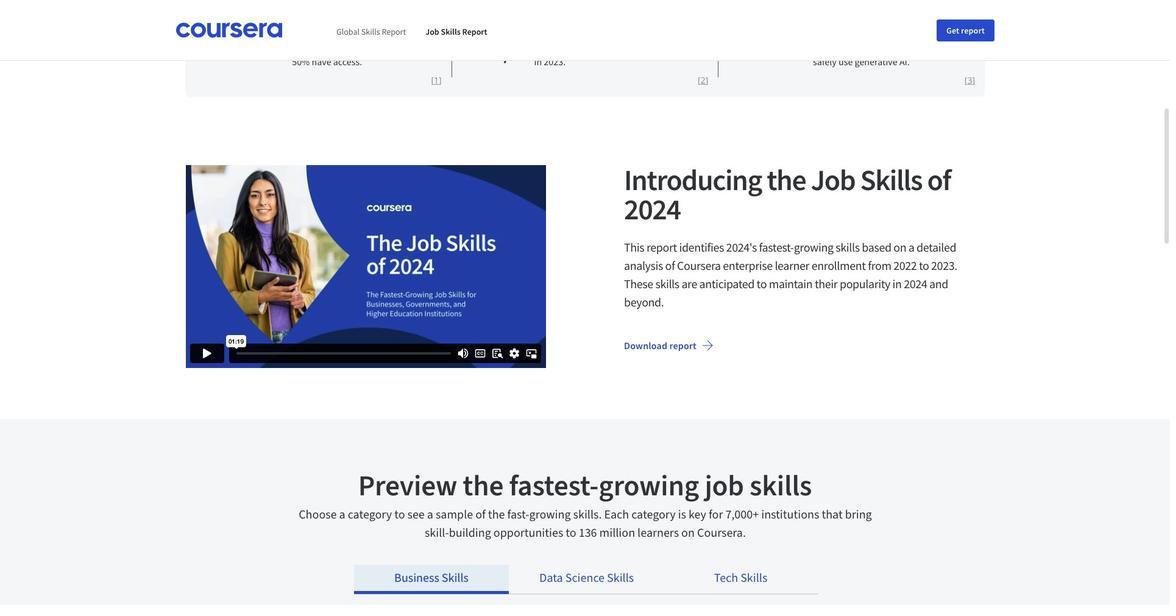 Task type: locate. For each thing, give the bounding box(es) containing it.
2027,
[[346, 44, 368, 56]]

1 report from the left
[[382, 26, 406, 37]]

job
[[426, 26, 439, 37], [811, 162, 856, 198]]

1 horizontal spatial they
[[873, 32, 892, 45]]

report left 4/5
[[462, 26, 488, 37]]

1 vertical spatial job
[[811, 162, 856, 198]]

will
[[337, 32, 351, 45]]

workers inside of workers will need retraining by 2027, but only 50% have access.
[[302, 32, 335, 45]]

0 vertical spatial job
[[426, 26, 439, 37]]

2024 down 2022
[[904, 276, 928, 291]]

global
[[337, 26, 360, 37]]

in down employers
[[534, 55, 542, 68]]

0 vertical spatial to
[[851, 44, 860, 56]]

2 report from the left
[[462, 26, 488, 37]]

of inside introducing the job skills of 2024
[[928, 162, 951, 198]]

skills up enrollment
[[836, 240, 860, 255]]

2023.
[[544, 55, 566, 68], [932, 258, 958, 273]]

report for download
[[670, 340, 697, 352]]

workers left the will
[[302, 32, 335, 45]]

1 horizontal spatial ]
[[706, 74, 709, 86]]

employers reported difficulty in finding the skilled talent they need in 2023.
[[534, 32, 675, 68]]

have inside of workers say they don't have the skills to effectively and safely use generative ai.
[[917, 32, 937, 45]]

and right effectively
[[905, 44, 921, 56]]

anticipated
[[700, 276, 755, 291]]

report for get
[[962, 25, 985, 36]]

report
[[962, 25, 985, 36], [647, 240, 677, 255], [670, 340, 697, 352]]

0 horizontal spatial the
[[565, 44, 578, 56]]

2 vertical spatial report
[[670, 340, 697, 352]]

1 horizontal spatial have
[[917, 32, 937, 45]]

2024's
[[727, 240, 757, 255]]

growing
[[794, 240, 834, 255]]

to left effectively
[[851, 44, 860, 56]]

ai.
[[900, 55, 910, 68]]

] for 60%+
[[439, 74, 442, 86]]

of workers will need retraining by 2027, but only 50% have access.
[[292, 32, 403, 68]]

0 horizontal spatial need
[[353, 32, 374, 45]]

0 vertical spatial 2024
[[624, 191, 681, 227]]

effectively
[[862, 44, 903, 56]]

report right the get
[[962, 25, 985, 36]]

2 horizontal spatial ]
[[973, 74, 976, 86]]

of
[[292, 32, 300, 45], [813, 32, 822, 45], [928, 162, 951, 198], [666, 258, 675, 273]]

get report
[[947, 25, 985, 36]]

to
[[851, 44, 860, 56], [919, 258, 930, 273], [757, 276, 767, 291]]

in
[[655, 32, 662, 45], [534, 55, 542, 68], [893, 276, 902, 291]]

1 horizontal spatial 2023.
[[932, 258, 958, 273]]

2023. down detailed
[[932, 258, 958, 273]]

2024 up this at the top of the page
[[624, 191, 681, 227]]

skilled
[[580, 44, 607, 56]]

job skills report link
[[426, 26, 488, 37]]

2 [ from the left
[[698, 74, 701, 86]]

identifies
[[679, 240, 724, 255]]

1 ] from the left
[[439, 74, 442, 86]]

skills
[[361, 26, 380, 37], [441, 26, 461, 37], [861, 162, 923, 198]]

0 horizontal spatial they
[[635, 44, 653, 56]]

report up the only
[[382, 26, 406, 37]]

in right difficulty in the top right of the page
[[655, 32, 662, 45]]

2 horizontal spatial in
[[893, 276, 902, 291]]

to down enterprise
[[757, 276, 767, 291]]

of workers say they don't have the skills to effectively and safely use generative ai.
[[813, 32, 937, 68]]

2023. down employers
[[544, 55, 566, 68]]

2 horizontal spatial [
[[965, 74, 968, 86]]

global skills report
[[337, 26, 406, 37]]

2 horizontal spatial the
[[813, 44, 827, 56]]

download report
[[624, 340, 697, 352]]

[ 3 ]
[[965, 74, 976, 86]]

report inside button
[[962, 25, 985, 36]]

use
[[839, 55, 853, 68]]

skills left say
[[829, 44, 849, 56]]

coursera
[[677, 258, 721, 273]]

and
[[905, 44, 921, 56], [930, 276, 949, 291]]

0 horizontal spatial skills
[[361, 26, 380, 37]]

report inside this report identifies 2024's fastest-growing skills based on a detailed analysis of coursera enterprise learner enrollment from 2022 to 2023. these skills are anticipated to maintain their popularity in 2024 and beyond.
[[647, 240, 677, 255]]

[ for 4/5
[[698, 74, 701, 86]]

skills
[[829, 44, 849, 56], [836, 240, 860, 255], [656, 276, 680, 291]]

have right "50%"
[[312, 55, 331, 68]]

1 horizontal spatial report
[[462, 26, 488, 37]]

report up the analysis
[[647, 240, 677, 255]]

0 vertical spatial report
[[962, 25, 985, 36]]

detailed
[[917, 240, 957, 255]]

access.
[[333, 55, 362, 68]]

difficulty
[[617, 32, 653, 45]]

0 horizontal spatial workers
[[302, 32, 335, 45]]

50%
[[292, 55, 310, 68]]

0 vertical spatial in
[[655, 32, 662, 45]]

have right don't
[[917, 32, 937, 45]]

1 horizontal spatial skills
[[441, 26, 461, 37]]

only
[[385, 44, 403, 56]]

workers up use
[[823, 32, 856, 45]]

download report link
[[615, 331, 724, 360]]

1 workers from the left
[[302, 32, 335, 45]]

0 horizontal spatial and
[[905, 44, 921, 56]]

[ 1 ]
[[431, 74, 442, 86]]

0 horizontal spatial ]
[[439, 74, 442, 86]]

by
[[334, 44, 344, 56]]

the
[[565, 44, 578, 56], [813, 44, 827, 56], [767, 162, 806, 198]]

1 vertical spatial 2024
[[904, 276, 928, 291]]

global skills report link
[[337, 26, 406, 37]]

2 vertical spatial in
[[893, 276, 902, 291]]

1 [ from the left
[[431, 74, 434, 86]]

1 horizontal spatial [
[[698, 74, 701, 86]]

1 vertical spatial and
[[930, 276, 949, 291]]

but
[[370, 44, 384, 56]]

3 [ from the left
[[965, 74, 968, 86]]

report
[[382, 26, 406, 37], [462, 26, 488, 37]]

0 horizontal spatial 2023.
[[544, 55, 566, 68]]

reported
[[579, 32, 615, 45]]

workers inside of workers say they don't have the skills to effectively and safely use generative ai.
[[823, 32, 856, 45]]

1 horizontal spatial to
[[851, 44, 860, 56]]

need
[[353, 32, 374, 45], [655, 44, 675, 56]]

job skills report
[[426, 26, 488, 37]]

are
[[682, 276, 697, 291]]

2023. inside 'employers reported difficulty in finding the skilled talent they need in 2023.'
[[544, 55, 566, 68]]

0 vertical spatial skills
[[829, 44, 849, 56]]

they inside of workers say they don't have the skills to effectively and safely use generative ai.
[[873, 32, 892, 45]]

0 vertical spatial and
[[905, 44, 921, 56]]

report right the download
[[670, 340, 697, 352]]

2024
[[624, 191, 681, 227], [904, 276, 928, 291]]

1 horizontal spatial 2024
[[904, 276, 928, 291]]

in down 2022
[[893, 276, 902, 291]]

1 vertical spatial to
[[919, 258, 930, 273]]

2 workers from the left
[[823, 32, 856, 45]]

skills for job
[[441, 26, 461, 37]]

they
[[873, 32, 892, 45], [635, 44, 653, 56]]

0 vertical spatial 2023.
[[544, 55, 566, 68]]

1 horizontal spatial need
[[655, 44, 675, 56]]

0 horizontal spatial have
[[312, 55, 331, 68]]

2 vertical spatial skills
[[656, 276, 680, 291]]

2024 inside this report identifies 2024's fastest-growing skills based on a detailed analysis of coursera enterprise learner enrollment from 2022 to 2023. these skills are anticipated to maintain their popularity in 2024 and beyond.
[[904, 276, 928, 291]]

to right 2022
[[919, 258, 930, 273]]

workers
[[302, 32, 335, 45], [823, 32, 856, 45]]

0 vertical spatial have
[[917, 32, 937, 45]]

1 horizontal spatial job
[[811, 162, 856, 198]]

safely
[[813, 55, 837, 68]]

fastest-
[[759, 240, 794, 255]]

0 horizontal spatial 2024
[[624, 191, 681, 227]]

they right talent
[[635, 44, 653, 56]]

1 horizontal spatial and
[[930, 276, 949, 291]]

coursera logo image
[[176, 23, 283, 38]]

0 horizontal spatial in
[[534, 55, 542, 68]]

1 vertical spatial 2023.
[[932, 258, 958, 273]]

the inside of workers say they don't have the skills to effectively and safely use generative ai.
[[813, 44, 827, 56]]

[
[[431, 74, 434, 86], [698, 74, 701, 86], [965, 74, 968, 86]]

this
[[624, 240, 645, 255]]

and down detailed
[[930, 276, 949, 291]]

2 horizontal spatial skills
[[861, 162, 923, 198]]

they right say
[[873, 32, 892, 45]]

2 ] from the left
[[706, 74, 709, 86]]

2
[[701, 74, 706, 86]]

skills left are
[[656, 276, 680, 291]]

need inside of workers will need retraining by 2027, but only 50% have access.
[[353, 32, 374, 45]]

1 vertical spatial report
[[647, 240, 677, 255]]

0 horizontal spatial report
[[382, 26, 406, 37]]

download
[[624, 340, 668, 352]]

1 vertical spatial have
[[312, 55, 331, 68]]

skills inside introducing the job skills of 2024
[[861, 162, 923, 198]]

3 ] from the left
[[973, 74, 976, 86]]

0 horizontal spatial to
[[757, 276, 767, 291]]

0 horizontal spatial [
[[431, 74, 434, 86]]

]
[[439, 74, 442, 86], [706, 74, 709, 86], [973, 74, 976, 86]]

have
[[917, 32, 937, 45], [312, 55, 331, 68]]

1 horizontal spatial the
[[767, 162, 806, 198]]

1 horizontal spatial workers
[[823, 32, 856, 45]]

of inside this report identifies 2024's fastest-growing skills based on a detailed analysis of coursera enterprise learner enrollment from 2022 to 2023. these skills are anticipated to maintain their popularity in 2024 and beyond.
[[666, 258, 675, 273]]

this report identifies 2024's fastest-growing skills based on a detailed analysis of coursera enterprise learner enrollment from 2022 to 2023. these skills are anticipated to maintain their popularity in 2024 and beyond.
[[624, 240, 958, 310]]

enrollment
[[812, 258, 866, 273]]



Task type: vqa. For each thing, say whether or not it's contained in the screenshot.


Task type: describe. For each thing, give the bounding box(es) containing it.
generative
[[855, 55, 898, 68]]

from
[[868, 258, 892, 273]]

enterprise
[[723, 258, 773, 273]]

employers
[[534, 32, 577, 45]]

3
[[968, 74, 973, 86]]

have inside of workers will need retraining by 2027, but only 50% have access.
[[312, 55, 331, 68]]

these
[[624, 276, 654, 291]]

62%
[[758, 35, 804, 66]]

1
[[434, 74, 439, 86]]

2 horizontal spatial to
[[919, 258, 930, 273]]

2023. inside this report identifies 2024's fastest-growing skills based on a detailed analysis of coursera enterprise learner enrollment from 2022 to 2023. these skills are anticipated to maintain their popularity in 2024 and beyond.
[[932, 258, 958, 273]]

job inside introducing the job skills of 2024
[[811, 162, 856, 198]]

get
[[947, 25, 960, 36]]

workers for 60%+
[[302, 32, 335, 45]]

1 vertical spatial in
[[534, 55, 542, 68]]

beyond.
[[624, 294, 664, 310]]

analysis
[[624, 258, 663, 273]]

] for 62%
[[973, 74, 976, 86]]

60%+
[[224, 35, 282, 66]]

2024 inside introducing the job skills of 2024
[[624, 191, 681, 227]]

and inside this report identifies 2024's fastest-growing skills based on a detailed analysis of coursera enterprise learner enrollment from 2022 to 2023. these skills are anticipated to maintain their popularity in 2024 and beyond.
[[930, 276, 949, 291]]

[ 2 ]
[[698, 74, 709, 86]]

popularity
[[840, 276, 891, 291]]

retraining
[[292, 44, 332, 56]]

workers for 62%
[[823, 32, 856, 45]]

they inside 'employers reported difficulty in finding the skilled talent they need in 2023.'
[[635, 44, 653, 56]]

introducing the job skills of 2024
[[624, 162, 951, 227]]

finding
[[534, 44, 563, 56]]

don't
[[894, 32, 915, 45]]

and inside of workers say they don't have the skills to effectively and safely use generative ai.
[[905, 44, 921, 56]]

the inside introducing the job skills of 2024
[[767, 162, 806, 198]]

2022
[[894, 258, 917, 273]]

the inside 'employers reported difficulty in finding the skilled talent they need in 2023.'
[[565, 44, 578, 56]]

[ for 62%
[[965, 74, 968, 86]]

report for job skills report
[[462, 26, 488, 37]]

maintain
[[769, 276, 813, 291]]

] for 4/5
[[706, 74, 709, 86]]

report for global skills report
[[382, 26, 406, 37]]

a
[[909, 240, 915, 255]]

skills inside of workers say they don't have the skills to effectively and safely use generative ai.
[[829, 44, 849, 56]]

to inside of workers say they don't have the skills to effectively and safely use generative ai.
[[851, 44, 860, 56]]

need inside 'employers reported difficulty in finding the skilled talent they need in 2023.'
[[655, 44, 675, 56]]

skills for global
[[361, 26, 380, 37]]

0 horizontal spatial job
[[426, 26, 439, 37]]

based
[[862, 240, 892, 255]]

1 vertical spatial skills
[[836, 240, 860, 255]]

their
[[815, 276, 838, 291]]

4/5
[[491, 35, 525, 66]]

get report button
[[937, 19, 995, 41]]

1 horizontal spatial in
[[655, 32, 662, 45]]

in inside this report identifies 2024's fastest-growing skills based on a detailed analysis of coursera enterprise learner enrollment from 2022 to 2023. these skills are anticipated to maintain their popularity in 2024 and beyond.
[[893, 276, 902, 291]]

2 vertical spatial to
[[757, 276, 767, 291]]

[ for 60%+
[[431, 74, 434, 86]]

of inside of workers say they don't have the skills to effectively and safely use generative ai.
[[813, 32, 822, 45]]

say
[[858, 32, 872, 45]]

report for this
[[647, 240, 677, 255]]

talent
[[609, 44, 633, 56]]

learner
[[775, 258, 810, 273]]

introducing
[[624, 162, 762, 198]]

on
[[894, 240, 907, 255]]

of inside of workers will need retraining by 2027, but only 50% have access.
[[292, 32, 300, 45]]



